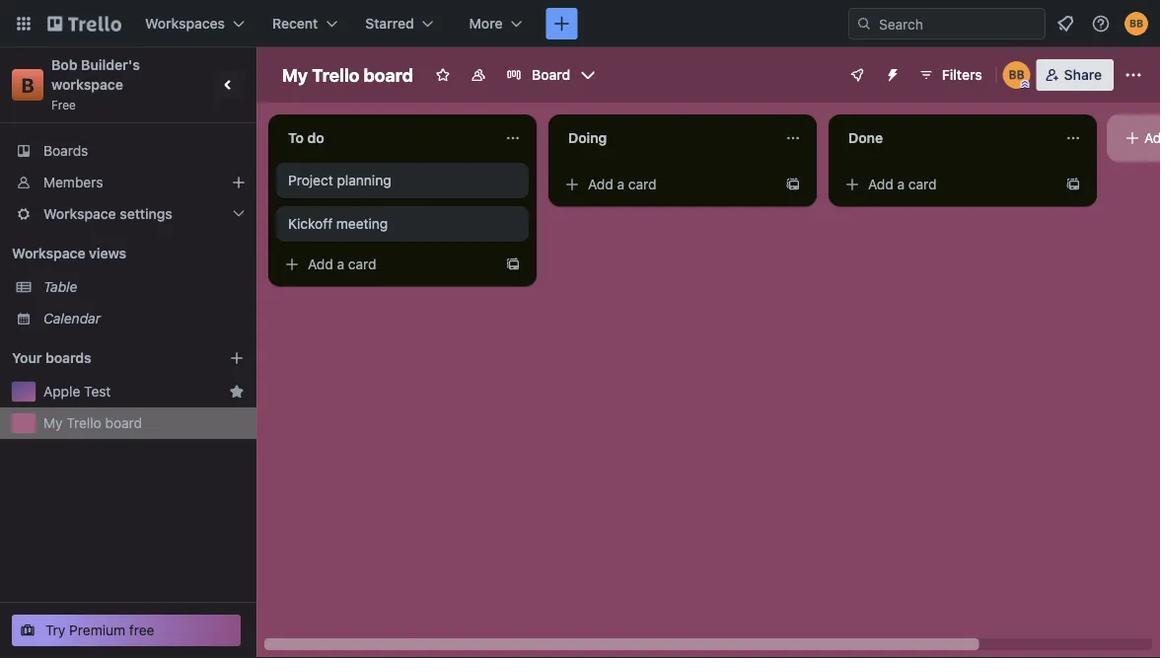 Task type: locate. For each thing, give the bounding box(es) containing it.
card down the 'done' text field
[[909, 176, 937, 192]]

sm image for the 'done' text field
[[843, 175, 862, 194]]

bob builder's workspace link
[[51, 57, 144, 93]]

1 horizontal spatial trello
[[312, 64, 360, 85]]

workspace settings button
[[0, 198, 257, 230]]

0 horizontal spatial trello
[[66, 415, 101, 431]]

share button
[[1037, 59, 1114, 91]]

Board name text field
[[272, 59, 423, 91]]

boards link
[[0, 135, 257, 167]]

1 horizontal spatial sm image
[[1123, 128, 1143, 148]]

sm image left ad
[[1123, 128, 1143, 148]]

starred
[[365, 15, 414, 32]]

1 horizontal spatial my trello board
[[282, 64, 413, 85]]

share
[[1064, 67, 1102, 83]]

bob builder (bobbuilder40) image right open information menu image
[[1125, 12, 1149, 36]]

planning
[[337, 172, 391, 188]]

card
[[628, 176, 657, 192], [909, 176, 937, 192], [348, 256, 377, 272]]

bob builder (bobbuilder40) image right filters
[[1003, 61, 1031, 89]]

premium
[[69, 622, 125, 638]]

star or unstar board image
[[435, 67, 451, 83]]

add a card link down the doing text box
[[557, 171, 778, 198]]

sm image inside ad link
[[1123, 128, 1143, 148]]

2 horizontal spatial add a card link
[[837, 171, 1058, 198]]

add a card link down kickoff meeting link
[[276, 251, 497, 278]]

workspace
[[43, 206, 116, 222], [12, 245, 85, 261]]

bob builder (bobbuilder40) image
[[1125, 12, 1149, 36], [1003, 61, 1031, 89]]

add a card
[[588, 176, 657, 192], [868, 176, 937, 192], [308, 256, 377, 272]]

1 horizontal spatial add a card
[[588, 176, 657, 192]]

a for sm image related to the doing text box
[[617, 176, 625, 192]]

1 vertical spatial my trello board
[[43, 415, 142, 431]]

members
[[43, 174, 103, 190]]

0 horizontal spatial board
[[105, 415, 142, 431]]

more button
[[458, 8, 534, 39]]

a down kickoff meeting
[[337, 256, 345, 272]]

workspace down the members at the top of the page
[[43, 206, 116, 222]]

search image
[[856, 16, 872, 32]]

your boards with 2 items element
[[12, 346, 199, 370]]

workspace views
[[12, 245, 126, 261]]

0 vertical spatial trello
[[312, 64, 360, 85]]

add a card down the 'done' text field
[[868, 176, 937, 192]]

back to home image
[[47, 8, 121, 39]]

add a card link down the 'done' text field
[[837, 171, 1058, 198]]

add board image
[[229, 350, 245, 366]]

add a card down kickoff meeting
[[308, 256, 377, 272]]

workspace for workspace views
[[12, 245, 85, 261]]

add down the 'done' text field
[[868, 176, 894, 192]]

my inside board name 'text field'
[[282, 64, 308, 85]]

card for sm image related to the 'done' text field
[[909, 176, 937, 192]]

1 horizontal spatial add a card link
[[557, 171, 778, 198]]

1 create from template… image from the left
[[785, 177, 801, 192]]

ad
[[1145, 130, 1160, 146]]

views
[[89, 245, 126, 261]]

filters button
[[913, 59, 988, 91]]

0 horizontal spatial card
[[348, 256, 377, 272]]

workspace for workspace settings
[[43, 206, 116, 222]]

workspace
[[51, 76, 123, 93]]

a down the doing text box
[[617, 176, 625, 192]]

0 horizontal spatial bob builder (bobbuilder40) image
[[1003, 61, 1031, 89]]

sm image
[[1123, 128, 1143, 148], [282, 255, 302, 274]]

0 horizontal spatial a
[[337, 256, 345, 272]]

kickoff
[[288, 216, 333, 232]]

card down the doing text box
[[628, 176, 657, 192]]

board
[[532, 67, 570, 83]]

primary element
[[0, 0, 1160, 47]]

create from template… image
[[785, 177, 801, 192], [1066, 177, 1081, 192]]

my
[[282, 64, 308, 85], [43, 415, 63, 431]]

1 horizontal spatial card
[[628, 176, 657, 192]]

0 vertical spatial board
[[364, 64, 413, 85]]

1 sm image from the left
[[562, 175, 582, 194]]

2 horizontal spatial add
[[868, 176, 894, 192]]

0 horizontal spatial my trello board
[[43, 415, 142, 431]]

To do text field
[[276, 122, 493, 154]]

add a card down the doing text box
[[588, 176, 657, 192]]

board down apple test link
[[105, 415, 142, 431]]

my trello board link
[[43, 413, 245, 433]]

boards
[[43, 143, 88, 159]]

trello down the apple test
[[66, 415, 101, 431]]

add a card for the doing text box
[[588, 176, 657, 192]]

add a card link
[[557, 171, 778, 198], [837, 171, 1058, 198], [276, 251, 497, 278]]

apple
[[43, 383, 80, 400]]

power ups image
[[849, 67, 865, 83]]

my trello board down starred
[[282, 64, 413, 85]]

add for the 'done' text field
[[868, 176, 894, 192]]

recent
[[272, 15, 318, 32]]

1 horizontal spatial create from template… image
[[1066, 177, 1081, 192]]

0 vertical spatial my
[[282, 64, 308, 85]]

1 vertical spatial trello
[[66, 415, 101, 431]]

trello
[[312, 64, 360, 85], [66, 415, 101, 431]]

workspace navigation collapse icon image
[[215, 71, 243, 99]]

1 vertical spatial my
[[43, 415, 63, 431]]

bob
[[51, 57, 77, 73]]

2 create from template… image from the left
[[1066, 177, 1081, 192]]

my trello board down the test at the bottom left of page
[[43, 415, 142, 431]]

0 horizontal spatial sm image
[[282, 255, 302, 274]]

board down starred
[[364, 64, 413, 85]]

workspace inside popup button
[[43, 206, 116, 222]]

card down the meeting on the left of page
[[348, 256, 377, 272]]

show menu image
[[1124, 65, 1144, 85]]

0 vertical spatial sm image
[[1123, 128, 1143, 148]]

add down kickoff
[[308, 256, 333, 272]]

try premium free
[[45, 622, 154, 638]]

0 vertical spatial workspace
[[43, 206, 116, 222]]

free
[[129, 622, 154, 638]]

trello down recent popup button
[[312, 64, 360, 85]]

bob builder's workspace free
[[51, 57, 144, 112]]

this member is an admin of this board. image
[[1021, 80, 1030, 89]]

1 horizontal spatial a
[[617, 176, 625, 192]]

my down apple at the bottom
[[43, 415, 63, 431]]

workspace up table
[[12, 245, 85, 261]]

a down the 'done' text field
[[897, 176, 905, 192]]

calendar link
[[43, 309, 245, 329]]

board
[[364, 64, 413, 85], [105, 415, 142, 431]]

create board or workspace image
[[552, 14, 572, 34]]

apple test
[[43, 383, 111, 400]]

1 vertical spatial sm image
[[282, 255, 302, 274]]

add
[[588, 176, 614, 192], [868, 176, 894, 192], [308, 256, 333, 272]]

2 horizontal spatial a
[[897, 176, 905, 192]]

a
[[617, 176, 625, 192], [897, 176, 905, 192], [337, 256, 345, 272]]

2 sm image from the left
[[843, 175, 862, 194]]

0 vertical spatial my trello board
[[282, 64, 413, 85]]

try
[[45, 622, 66, 638]]

0 horizontal spatial sm image
[[562, 175, 582, 194]]

my trello board
[[282, 64, 413, 85], [43, 415, 142, 431]]

builder's
[[81, 57, 140, 73]]

add down the doing text box
[[588, 176, 614, 192]]

1 horizontal spatial sm image
[[843, 175, 862, 194]]

sm image
[[562, 175, 582, 194], [843, 175, 862, 194]]

0 vertical spatial bob builder (bobbuilder40) image
[[1125, 12, 1149, 36]]

0 horizontal spatial create from template… image
[[785, 177, 801, 192]]

0 horizontal spatial my
[[43, 415, 63, 431]]

1 horizontal spatial add
[[588, 176, 614, 192]]

2 horizontal spatial card
[[909, 176, 937, 192]]

my down "recent" on the top left of page
[[282, 64, 308, 85]]

recent button
[[261, 8, 350, 39]]

1 horizontal spatial my
[[282, 64, 308, 85]]

2 horizontal spatial add a card
[[868, 176, 937, 192]]

1 horizontal spatial board
[[364, 64, 413, 85]]

1 vertical spatial workspace
[[12, 245, 85, 261]]

table
[[43, 279, 77, 295]]

sm image down kickoff
[[282, 255, 302, 274]]

boards
[[45, 350, 91, 366]]



Task type: describe. For each thing, give the bounding box(es) containing it.
free
[[51, 98, 76, 112]]

settings
[[120, 206, 173, 222]]

starred button
[[354, 8, 446, 39]]

Doing text field
[[557, 122, 774, 154]]

b link
[[12, 69, 43, 101]]

add for the doing text box
[[588, 176, 614, 192]]

create from template… image
[[505, 257, 521, 272]]

calendar
[[43, 310, 101, 327]]

board button
[[498, 59, 604, 91]]

your
[[12, 350, 42, 366]]

sm image for the doing text box
[[562, 175, 582, 194]]

table link
[[43, 277, 245, 297]]

card for sm icon to the left
[[348, 256, 377, 272]]

more
[[469, 15, 503, 32]]

workspaces button
[[133, 8, 257, 39]]

apple test link
[[43, 382, 221, 402]]

try premium free button
[[12, 615, 241, 646]]

create from template… image for the 'done' text field add a card link
[[1066, 177, 1081, 192]]

test
[[84, 383, 111, 400]]

kickoff meeting link
[[276, 206, 529, 242]]

Search field
[[872, 9, 1045, 38]]

1 vertical spatial bob builder (bobbuilder40) image
[[1003, 61, 1031, 89]]

automation image
[[877, 59, 905, 87]]

kickoff meeting
[[288, 216, 388, 232]]

b
[[21, 73, 34, 96]]

board inside 'text field'
[[364, 64, 413, 85]]

a for sm icon to the left
[[337, 256, 345, 272]]

filters
[[942, 67, 982, 83]]

0 horizontal spatial add
[[308, 256, 333, 272]]

0 horizontal spatial add a card
[[308, 256, 377, 272]]

workspace visible image
[[471, 67, 486, 83]]

project planning link
[[276, 163, 529, 198]]

workspace settings
[[43, 206, 173, 222]]

card for sm image related to the doing text box
[[628, 176, 657, 192]]

project
[[288, 172, 333, 188]]

Done text field
[[837, 122, 1054, 154]]

a for sm image related to the 'done' text field
[[897, 176, 905, 192]]

0 notifications image
[[1054, 12, 1078, 36]]

1 vertical spatial board
[[105, 415, 142, 431]]

workspaces
[[145, 15, 225, 32]]

your boards
[[12, 350, 91, 366]]

create from template… image for add a card link for the doing text box
[[785, 177, 801, 192]]

members link
[[0, 167, 257, 198]]

add a card link for the doing text box
[[557, 171, 778, 198]]

meeting
[[336, 216, 388, 232]]

starred icon image
[[229, 384, 245, 400]]

ad link
[[1115, 122, 1160, 154]]

open information menu image
[[1091, 14, 1111, 34]]

trello inside board name 'text field'
[[312, 64, 360, 85]]

my trello board inside board name 'text field'
[[282, 64, 413, 85]]

add a card for the 'done' text field
[[868, 176, 937, 192]]

0 horizontal spatial add a card link
[[276, 251, 497, 278]]

1 horizontal spatial bob builder (bobbuilder40) image
[[1125, 12, 1149, 36]]

add a card link for the 'done' text field
[[837, 171, 1058, 198]]

project planning
[[288, 172, 391, 188]]

trello inside my trello board link
[[66, 415, 101, 431]]



Task type: vqa. For each thing, say whether or not it's contained in the screenshot.
sm image associated with Add A Card link associated with Doing text field
yes



